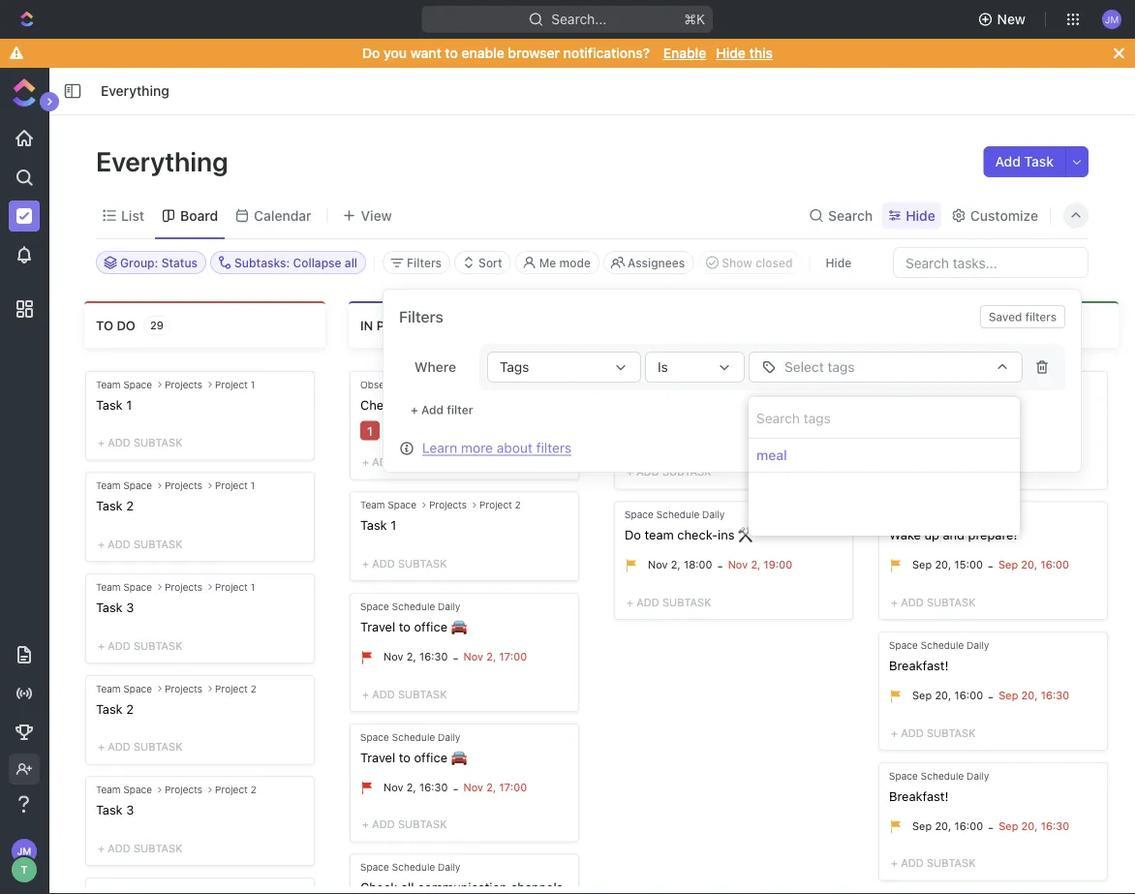 Task type: describe. For each thing, give the bounding box(es) containing it.
task 3 for project 2
[[96, 803, 134, 817]]

search...
[[552, 11, 607, 27]]

2 prepare! from the top
[[969, 528, 1018, 542]]

1 vertical spatial filters
[[537, 440, 572, 456]]

hide button
[[883, 202, 942, 229]]

about
[[497, 440, 533, 456]]

+ add filter
[[411, 403, 473, 417]]

1 check- from the top
[[678, 397, 718, 412]]

3 for project 1
[[126, 600, 134, 615]]

calendar
[[254, 207, 312, 223]]

select tags
[[785, 359, 855, 375]]

0 vertical spatial space schedule daily
[[625, 379, 725, 390]]

prepare! inside space schedule daily wake up and prepare!
[[969, 397, 1018, 412]]

1 office from the top
[[414, 619, 448, 634]]

1 space schedule daily travel to office 🚘 from the top
[[361, 601, 464, 634]]

team space up the ‎task 1
[[96, 379, 152, 390]]

2 for task 3
[[251, 784, 257, 796]]

project 2 for task 2
[[215, 683, 257, 694]]

check
[[361, 397, 398, 412]]

browser
[[508, 45, 560, 61]]

observatory check out rancho obser.
[[361, 379, 510, 412]]

filters
[[407, 256, 442, 269]]

2 travel from the top
[[361, 750, 396, 764]]

search button
[[803, 202, 879, 229]]

2 up from the top
[[925, 528, 940, 542]]

2 for task 1
[[515, 500, 521, 511]]

task 2
[[96, 701, 134, 716]]

team down ‎task 2
[[96, 582, 121, 593]]

2 breakfast! from the top
[[890, 789, 949, 803]]

project 1 for task 3
[[215, 582, 255, 593]]

filters button
[[383, 251, 451, 274]]

‎task 1
[[96, 397, 132, 412]]

search
[[829, 207, 873, 223]]

enable
[[462, 45, 505, 61]]

1 space schedule daily breakfast! from the top
[[890, 640, 990, 673]]

1 do team check-ins ⚒️ from the top
[[625, 397, 751, 412]]

daily inside space schedule daily wake up and prepare!
[[967, 379, 990, 390]]

2 team from the top
[[645, 528, 674, 542]]

task 1
[[361, 518, 397, 533]]

to do
[[96, 318, 136, 332]]

2 🚘 from the top
[[451, 750, 464, 764]]

2 space schedule daily travel to office 🚘 from the top
[[361, 731, 464, 764]]

observatory
[[361, 379, 417, 390]]

select
[[785, 359, 824, 375]]

board link
[[176, 202, 218, 229]]

want
[[411, 45, 442, 61]]

1 vertical spatial everything
[[96, 145, 234, 177]]

team up the ‎task 1
[[96, 379, 121, 390]]

space inside space schedule daily wake up and prepare!
[[890, 379, 918, 390]]

assignees button
[[604, 251, 694, 274]]

‎task for ‎task 1
[[96, 397, 123, 412]]

do
[[117, 318, 136, 332]]

learn more about filters
[[423, 440, 572, 456]]

⌘k
[[685, 11, 706, 27]]

notifications?
[[564, 45, 650, 61]]

3 for project 2
[[126, 803, 134, 817]]

34
[[973, 319, 987, 332]]

wake inside space schedule daily wake up and prepare!
[[890, 397, 922, 412]]

tags
[[828, 359, 855, 375]]

Search tags text field
[[749, 397, 1020, 439]]

and inside space schedule daily wake up and prepare!
[[943, 397, 965, 412]]

where
[[415, 359, 457, 375]]

task inside button
[[1025, 154, 1054, 170]]

1 vertical spatial space schedule daily
[[625, 509, 725, 521]]

saved
[[989, 310, 1023, 324]]

assignees
[[628, 256, 685, 269]]

obser.
[[471, 397, 510, 412]]

team space up ‎task 2
[[96, 480, 152, 491]]

learn
[[423, 440, 458, 456]]

team space up task 1
[[361, 500, 417, 511]]

Search tasks... text field
[[895, 248, 1088, 277]]



Task type: locate. For each thing, give the bounding box(es) containing it.
add task
[[996, 154, 1054, 170]]

‎task for ‎task 2
[[96, 499, 123, 513]]

office
[[414, 619, 448, 634], [414, 750, 448, 764]]

1 vertical spatial hide
[[906, 207, 936, 223]]

select tags button
[[749, 352, 1023, 383]]

check-
[[678, 397, 718, 412], [678, 528, 718, 542]]

2 office from the top
[[414, 750, 448, 764]]

1 vertical spatial task 3
[[96, 803, 134, 817]]

progress
[[377, 318, 445, 332]]

0 vertical spatial ⚒️
[[739, 397, 751, 412]]

team up ‎task 2
[[96, 480, 121, 491]]

1 vertical spatial space schedule daily breakfast!
[[890, 770, 990, 803]]

1 vertical spatial check-
[[678, 528, 718, 542]]

2 for task 2
[[251, 683, 257, 694]]

project 2 for task 1
[[480, 500, 521, 511]]

team space down the task 2 at the bottom
[[96, 784, 152, 796]]

space schedule daily
[[625, 379, 725, 390], [625, 509, 725, 521], [361, 862, 461, 873]]

project
[[215, 379, 248, 390], [215, 480, 248, 491], [480, 500, 513, 511], [215, 582, 248, 593], [215, 683, 248, 694], [215, 784, 248, 796]]

1 vertical spatial office
[[414, 750, 448, 764]]

team down the task 2 at the bottom
[[96, 784, 121, 796]]

1 task 3 from the top
[[96, 600, 134, 615]]

add
[[996, 154, 1021, 170], [422, 403, 444, 417], [108, 437, 131, 449], [372, 456, 395, 469], [637, 466, 660, 478], [901, 466, 924, 478], [108, 538, 131, 551], [372, 557, 395, 570], [637, 596, 660, 609], [901, 596, 924, 609], [108, 639, 131, 652], [372, 688, 395, 700], [901, 727, 924, 739], [108, 741, 131, 753], [372, 818, 395, 831], [108, 842, 131, 855], [901, 857, 924, 870]]

add inside button
[[996, 154, 1021, 170]]

0 vertical spatial travel
[[361, 619, 396, 634]]

1 prepare! from the top
[[969, 397, 1018, 412]]

1 ‎task from the top
[[96, 397, 123, 412]]

1 ins from the top
[[718, 397, 735, 412]]

2 vertical spatial project 1
[[215, 582, 255, 593]]

0 vertical spatial up
[[925, 397, 940, 412]]

meal
[[757, 447, 788, 463]]

1 vertical spatial space schedule daily travel to office 🚘
[[361, 731, 464, 764]]

2 vertical spatial project 2
[[215, 784, 257, 796]]

0 vertical spatial 🚘
[[451, 619, 464, 634]]

2 check- from the top
[[678, 528, 718, 542]]

3
[[126, 600, 134, 615], [126, 803, 134, 817]]

1 vertical spatial 3
[[126, 803, 134, 817]]

space schedule daily breakfast!
[[890, 640, 990, 673], [890, 770, 990, 803]]

1 vertical spatial project 1
[[215, 480, 255, 491]]

2 ins from the top
[[718, 528, 735, 542]]

‎task
[[96, 397, 123, 412], [96, 499, 123, 513]]

29
[[150, 319, 164, 332]]

1 vertical spatial ins
[[718, 528, 735, 542]]

add task button
[[984, 146, 1066, 177]]

0 vertical spatial team
[[645, 397, 674, 412]]

2 and from the top
[[943, 528, 965, 542]]

1 travel from the top
[[361, 619, 396, 634]]

1 horizontal spatial filters
[[1026, 310, 1057, 324]]

2 task 3 from the top
[[96, 803, 134, 817]]

1 vertical spatial ⚒️
[[739, 528, 751, 542]]

everything link
[[96, 79, 174, 103]]

2 project 1 from the top
[[215, 480, 255, 491]]

1 up from the top
[[925, 397, 940, 412]]

1 wake from the top
[[890, 397, 922, 412]]

+
[[411, 403, 418, 417], [98, 437, 105, 449], [362, 456, 369, 469], [627, 466, 634, 478], [892, 466, 898, 478], [98, 538, 105, 551], [362, 557, 369, 570], [627, 596, 634, 609], [892, 596, 898, 609], [98, 639, 105, 652], [362, 688, 369, 700], [892, 727, 898, 739], [98, 741, 105, 753], [362, 818, 369, 831], [98, 842, 105, 855], [892, 857, 898, 870]]

1 team from the top
[[645, 397, 674, 412]]

space schedule daily travel to office 🚘
[[361, 601, 464, 634], [361, 731, 464, 764]]

1 vertical spatial travel
[[361, 750, 396, 764]]

0 vertical spatial breakfast!
[[890, 658, 949, 673]]

new
[[998, 11, 1026, 27]]

new button
[[971, 4, 1038, 35]]

team up task 1
[[361, 500, 385, 511]]

task 3 for project 1
[[96, 600, 134, 615]]

0 vertical spatial check-
[[678, 397, 718, 412]]

hide down search button
[[826, 256, 852, 269]]

0 vertical spatial task 3
[[96, 600, 134, 615]]

1 horizontal spatial hide
[[826, 256, 852, 269]]

0 vertical spatial office
[[414, 619, 448, 634]]

hide left this on the right
[[716, 45, 746, 61]]

ins
[[718, 397, 735, 412], [718, 528, 735, 542]]

daily
[[703, 379, 725, 390], [967, 379, 990, 390], [703, 509, 725, 521], [438, 601, 461, 612], [967, 640, 990, 651], [438, 731, 461, 743], [967, 770, 990, 781], [438, 862, 461, 873]]

1 vertical spatial ‎task
[[96, 499, 123, 513]]

0 vertical spatial hide
[[716, 45, 746, 61]]

customize button
[[946, 202, 1045, 229]]

subtask
[[134, 437, 183, 449], [398, 456, 447, 469], [663, 466, 712, 478], [927, 466, 976, 478], [134, 538, 183, 551], [398, 557, 447, 570], [663, 596, 712, 609], [927, 596, 976, 609], [134, 639, 183, 652], [398, 688, 447, 700], [927, 727, 976, 739], [134, 741, 183, 753], [398, 818, 447, 831], [134, 842, 183, 855], [927, 857, 976, 870]]

and
[[943, 397, 965, 412], [943, 528, 965, 542]]

‎task 2
[[96, 499, 134, 513]]

projects
[[165, 379, 203, 390], [165, 480, 203, 491], [429, 500, 467, 511], [165, 582, 203, 593], [165, 683, 203, 694], [165, 784, 203, 796]]

out
[[401, 397, 420, 412]]

1 vertical spatial team
[[645, 528, 674, 542]]

schedule inside space schedule daily wake up and prepare!
[[921, 379, 964, 390]]

1 vertical spatial do
[[625, 397, 642, 412]]

0 vertical spatial project 2
[[480, 500, 521, 511]]

2 ‎task from the top
[[96, 499, 123, 513]]

to
[[445, 45, 458, 61], [96, 318, 113, 332], [399, 619, 411, 634], [399, 750, 411, 764]]

this
[[750, 45, 773, 61]]

everything inside "everything" link
[[101, 83, 169, 99]]

space schedule daily wake up and prepare!
[[890, 379, 1018, 412]]

2 vertical spatial space schedule daily
[[361, 862, 461, 873]]

list
[[121, 207, 144, 223]]

in
[[361, 318, 373, 332]]

1 3 from the top
[[126, 600, 134, 615]]

customize
[[971, 207, 1039, 223]]

do team check-ins ⚒️
[[625, 397, 751, 412], [625, 528, 751, 542]]

🚘
[[451, 619, 464, 634], [451, 750, 464, 764]]

list link
[[117, 202, 144, 229]]

more
[[461, 440, 493, 456]]

2 space schedule daily breakfast! from the top
[[890, 770, 990, 803]]

1 vertical spatial prepare!
[[969, 528, 1018, 542]]

schedule
[[657, 379, 700, 390], [921, 379, 964, 390], [657, 509, 700, 521], [392, 601, 435, 612], [921, 640, 964, 651], [392, 731, 435, 743], [921, 770, 964, 781], [392, 862, 435, 873]]

0 horizontal spatial filters
[[537, 440, 572, 456]]

up
[[925, 397, 940, 412], [925, 528, 940, 542]]

hide button
[[818, 251, 860, 274]]

2 vertical spatial hide
[[826, 256, 852, 269]]

team space down ‎task 2
[[96, 582, 152, 593]]

1 vertical spatial and
[[943, 528, 965, 542]]

filters right saved
[[1026, 310, 1057, 324]]

0 vertical spatial wake
[[890, 397, 922, 412]]

1 🚘 from the top
[[451, 619, 464, 634]]

filters right about
[[537, 440, 572, 456]]

wake
[[890, 397, 922, 412], [890, 528, 922, 542]]

task 3
[[96, 600, 134, 615], [96, 803, 134, 817]]

1 vertical spatial wake
[[890, 528, 922, 542]]

project 2 for task 3
[[215, 784, 257, 796]]

1 vertical spatial do team check-ins ⚒️
[[625, 528, 751, 542]]

1 project 1 from the top
[[215, 379, 255, 390]]

2 wake from the top
[[890, 528, 922, 542]]

0 vertical spatial and
[[943, 397, 965, 412]]

team
[[645, 397, 674, 412], [645, 528, 674, 542]]

0 vertical spatial ins
[[718, 397, 735, 412]]

breakfast!
[[890, 658, 949, 673], [890, 789, 949, 803]]

0 vertical spatial space schedule daily travel to office 🚘
[[361, 601, 464, 634]]

team space
[[96, 379, 152, 390], [96, 480, 152, 491], [361, 500, 417, 511], [96, 582, 152, 593], [96, 683, 152, 694], [96, 784, 152, 796]]

project 2
[[480, 500, 521, 511], [215, 683, 257, 694], [215, 784, 257, 796]]

1 vertical spatial breakfast!
[[890, 789, 949, 803]]

0 vertical spatial ‎task
[[96, 397, 123, 412]]

1 vertical spatial 🚘
[[451, 750, 464, 764]]

2 horizontal spatial hide
[[906, 207, 936, 223]]

team space up the task 2 at the bottom
[[96, 683, 152, 694]]

learn more about filters link
[[423, 440, 572, 456]]

+ add subtask
[[98, 437, 183, 449], [362, 456, 447, 469], [627, 466, 712, 478], [892, 466, 976, 478], [98, 538, 183, 551], [362, 557, 447, 570], [627, 596, 712, 609], [892, 596, 976, 609], [98, 639, 183, 652], [362, 688, 447, 700], [892, 727, 976, 739], [98, 741, 183, 753], [362, 818, 447, 831], [98, 842, 183, 855], [892, 857, 976, 870]]

team
[[96, 379, 121, 390], [96, 480, 121, 491], [361, 500, 385, 511], [96, 582, 121, 593], [96, 683, 121, 694], [96, 784, 121, 796]]

project 1 for ‎task 2
[[215, 480, 255, 491]]

saved filters
[[989, 310, 1057, 324]]

filter
[[447, 403, 473, 417]]

space
[[123, 379, 152, 390], [625, 379, 654, 390], [890, 379, 918, 390], [123, 480, 152, 491], [388, 500, 417, 511], [625, 509, 654, 521], [123, 582, 152, 593], [361, 601, 389, 612], [890, 640, 918, 651], [123, 683, 152, 694], [361, 731, 389, 743], [890, 770, 918, 781], [123, 784, 152, 796], [361, 862, 389, 873]]

1 and from the top
[[943, 397, 965, 412]]

board
[[180, 207, 218, 223]]

project 1 for ‎task 1
[[215, 379, 255, 390]]

1 vertical spatial project 2
[[215, 683, 257, 694]]

team up the task 2 at the bottom
[[96, 683, 121, 694]]

0 vertical spatial 3
[[126, 600, 134, 615]]

2 ⚒️ from the top
[[739, 528, 751, 542]]

-
[[988, 428, 994, 443], [718, 559, 724, 573], [988, 559, 994, 573], [453, 651, 459, 665], [989, 689, 994, 704], [453, 781, 459, 796], [989, 820, 994, 834]]

do you want to enable browser notifications? enable hide this
[[362, 45, 773, 61]]

0 horizontal spatial hide
[[716, 45, 746, 61]]

0 vertical spatial prepare!
[[969, 397, 1018, 412]]

2
[[126, 499, 134, 513], [515, 500, 521, 511], [251, 683, 257, 694], [126, 701, 134, 716], [251, 784, 257, 796]]

1 breakfast! from the top
[[890, 658, 949, 673]]

rancho
[[424, 397, 468, 412]]

0 vertical spatial everything
[[101, 83, 169, 99]]

enable
[[664, 45, 707, 61]]

hide right search
[[906, 207, 936, 223]]

prepare!
[[969, 397, 1018, 412], [969, 528, 1018, 542]]

0 vertical spatial project 1
[[215, 379, 255, 390]]

1 ⚒️ from the top
[[739, 397, 751, 412]]

wake up and prepare!
[[890, 528, 1018, 542]]

0 vertical spatial do team check-ins ⚒️
[[625, 397, 751, 412]]

2 do team check-ins ⚒️ from the top
[[625, 528, 751, 542]]

in progress
[[361, 318, 445, 332]]

calendar link
[[250, 202, 312, 229]]

0 vertical spatial do
[[362, 45, 380, 61]]

0 vertical spatial filters
[[1026, 310, 1057, 324]]

0 vertical spatial space schedule daily breakfast!
[[890, 640, 990, 673]]

hide inside button
[[826, 256, 852, 269]]

filters
[[1026, 310, 1057, 324], [537, 440, 572, 456]]

1 vertical spatial up
[[925, 528, 940, 542]]

travel
[[361, 619, 396, 634], [361, 750, 396, 764]]

hide inside dropdown button
[[906, 207, 936, 223]]

project 1
[[215, 379, 255, 390], [215, 480, 255, 491], [215, 582, 255, 593]]

3 project 1 from the top
[[215, 582, 255, 593]]

2 3 from the top
[[126, 803, 134, 817]]

task
[[1025, 154, 1054, 170], [361, 518, 387, 533], [96, 600, 123, 615], [96, 701, 123, 716], [96, 803, 123, 817]]

2 vertical spatial do
[[625, 528, 642, 542]]

⚒️
[[739, 397, 751, 412], [739, 528, 751, 542]]

you
[[384, 45, 407, 61]]

up inside space schedule daily wake up and prepare!
[[925, 397, 940, 412]]



Task type: vqa. For each thing, say whether or not it's contained in the screenshot.
EVERYTHING link
yes



